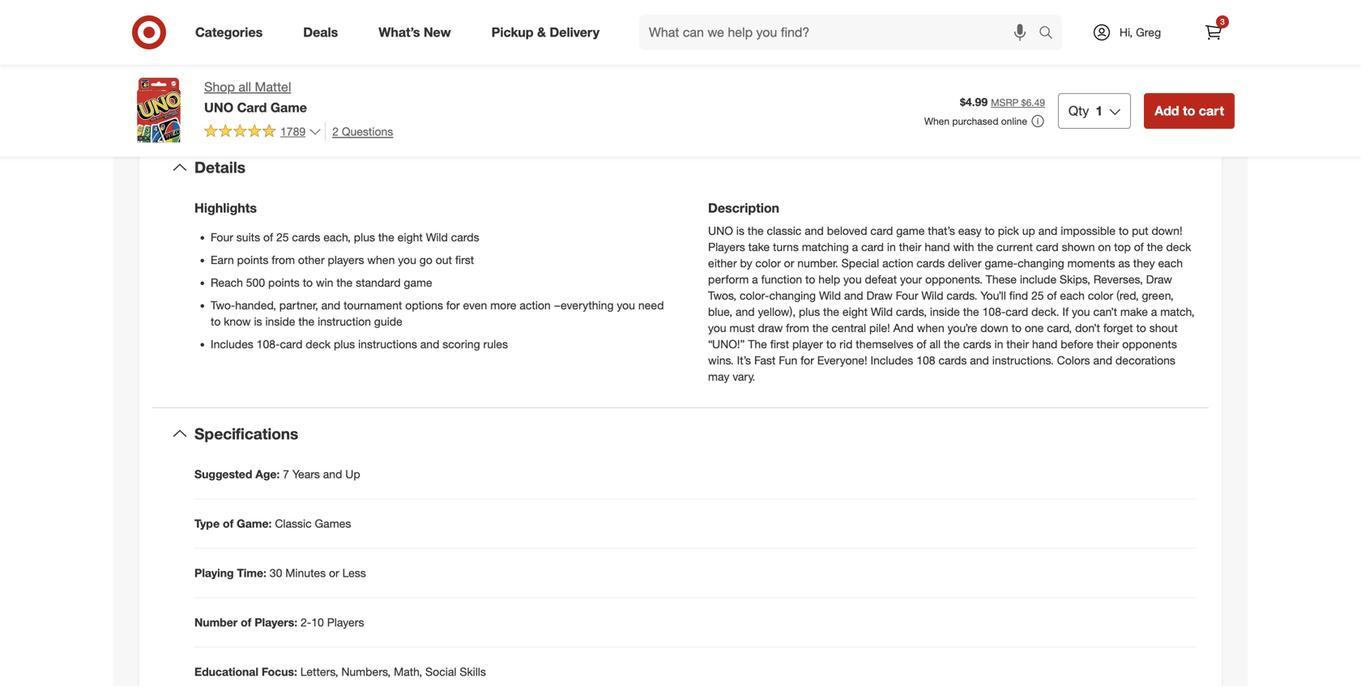 Task type: locate. For each thing, give the bounding box(es) containing it.
to up top
[[1119, 224, 1129, 238]]

color down take
[[756, 256, 781, 270]]

0 horizontal spatial changing
[[769, 288, 816, 303]]

0 horizontal spatial from
[[272, 253, 295, 267]]

all inside shop all mattel uno card game
[[239, 79, 251, 95]]

0 vertical spatial 25
[[276, 230, 289, 244]]

0 horizontal spatial 25
[[276, 230, 289, 244]]

2 vertical spatial a
[[1151, 305, 1158, 319]]

when
[[925, 115, 950, 127]]

1 horizontal spatial color
[[1088, 288, 1114, 303]]

four up the earn
[[211, 230, 233, 244]]

deck
[[1167, 240, 1192, 254], [306, 337, 331, 351]]

draw
[[1146, 272, 1173, 286], [867, 288, 893, 303]]

1 vertical spatial 108-
[[257, 337, 280, 351]]

to inside button
[[1183, 103, 1196, 119]]

or left "less"
[[329, 566, 339, 580]]

images
[[408, 28, 450, 44]]

0 vertical spatial or
[[784, 256, 794, 270]]

a up 'color-'
[[752, 272, 758, 286]]

108- down the handed, at the top left
[[257, 337, 280, 351]]

1 horizontal spatial four
[[896, 288, 919, 303]]

educational focus: letters, numbers, math, social skills
[[194, 665, 486, 679]]

game inside description uno is the classic and beloved card game that's easy to pick up and impossible to put down! players take turns matching a card in their hand with the current card shown on top of the deck either by color or number. special action cards deliver game-changing moments as they each perform a function to help you defeat your opponents. these include skips, reverses, draw twos, color-changing wild and draw four wild cards. you'll find 25 of each color (red, green, blue, and yellow), plus the eight wild cards, inside the 108-card deck. if you can't make a match, you must draw from the central pile! and when you're down to one card, don't forget to shout "uno!" the first player to rid themselves of all the cards in their hand before their opponents wins. it's fast fun for everyone! includes 108 cards and instructions. colors and decorations may vary.
[[896, 224, 925, 238]]

108-
[[983, 305, 1006, 319], [257, 337, 280, 351]]

or down turns
[[784, 256, 794, 270]]

for
[[446, 298, 460, 312], [801, 353, 814, 367]]

1789
[[280, 124, 306, 138]]

1 vertical spatial all
[[930, 337, 941, 351]]

and up instruction
[[321, 298, 341, 312]]

go
[[420, 253, 433, 267]]

action up your
[[883, 256, 914, 270]]

players right 10
[[327, 616, 364, 630]]

includes down 'themselves'
[[871, 353, 914, 367]]

0 horizontal spatial uno
[[204, 100, 234, 115]]

either
[[708, 256, 737, 270]]

don't
[[1075, 321, 1100, 335]]

action
[[883, 256, 914, 270], [520, 298, 551, 312]]

0 horizontal spatial action
[[520, 298, 551, 312]]

1 horizontal spatial all
[[930, 337, 941, 351]]

each
[[1158, 256, 1183, 270], [1060, 288, 1085, 303]]

changing
[[1018, 256, 1065, 270], [769, 288, 816, 303]]

0 horizontal spatial 108-
[[257, 337, 280, 351]]

each right the they
[[1158, 256, 1183, 270]]

eight inside description uno is the classic and beloved card game that's easy to pick up and impossible to put down! players take turns matching a card in their hand with the current card shown on top of the deck either by color or number. special action cards deliver game-changing moments as they each perform a function to help you defeat your opponents. these include skips, reverses, draw twos, color-changing wild and draw four wild cards. you'll find 25 of each color (red, green, blue, and yellow), plus the eight wild cards, inside the 108-card deck. if you can't make a match, you must draw from the central pile! and when you're down to one card, don't forget to shout "uno!" the first player to rid themselves of all the cards in their hand before their opponents wins. it's fast fun for everyone! includes 108 cards and instructions. colors and decorations may vary.
[[843, 305, 868, 319]]

each down skips,
[[1060, 288, 1085, 303]]

0 horizontal spatial inside
[[265, 314, 295, 328]]

0 vertical spatial four
[[211, 230, 233, 244]]

you left need
[[617, 298, 635, 312]]

changing up include on the right top
[[1018, 256, 1065, 270]]

25 right suits
[[276, 230, 289, 244]]

greg
[[1136, 25, 1161, 39]]

&
[[537, 24, 546, 40]]

1 vertical spatial is
[[254, 314, 262, 328]]

1 vertical spatial color
[[1088, 288, 1114, 303]]

cards.
[[947, 288, 978, 303]]

you left go
[[398, 253, 416, 267]]

all up card
[[239, 79, 251, 95]]

from up player
[[786, 321, 809, 335]]

your
[[900, 272, 922, 286]]

and up "matching" on the right of the page
[[805, 224, 824, 238]]

what's
[[379, 24, 420, 40]]

players inside description uno is the classic and beloved card game that's easy to pick up and impossible to put down! players take turns matching a card in their hand with the current card shown on top of the deck either by color or number. special action cards deliver game-changing moments as they each perform a function to help you defeat your opponents. these include skips, reverses, draw twos, color-changing wild and draw four wild cards. you'll find 25 of each color (red, green, blue, and yellow), plus the eight wild cards, inside the 108-card deck. if you can't make a match, you must draw from the central pile! and when you're down to one card, don't forget to shout "uno!" the first player to rid themselves of all the cards in their hand before their opponents wins. it's fast fun for everyone! includes 108 cards and instructions. colors and decorations may vary.
[[708, 240, 745, 254]]

a down green, on the right top of the page
[[1151, 305, 1158, 319]]

1 vertical spatial each
[[1060, 288, 1085, 303]]

changing down function
[[769, 288, 816, 303]]

inside inside the two-handed, partner, and tournament options for even more action –everything you need to know is inside the instruction guide
[[265, 314, 295, 328]]

to left win
[[303, 275, 313, 290]]

game up the options
[[404, 275, 432, 290]]

draw down defeat
[[867, 288, 893, 303]]

0 vertical spatial includes
[[211, 337, 253, 351]]

description
[[708, 200, 780, 216]]

players up either in the top of the page
[[708, 240, 745, 254]]

for left even
[[446, 298, 460, 312]]

1 horizontal spatial in
[[995, 337, 1004, 351]]

details button
[[152, 142, 1209, 193]]

draw
[[758, 321, 783, 335]]

color up can't
[[1088, 288, 1114, 303]]

0 horizontal spatial deck
[[306, 337, 331, 351]]

eight up go
[[398, 230, 423, 244]]

hi,
[[1120, 25, 1133, 39]]

deck inside description uno is the classic and beloved card game that's easy to pick up and impossible to put down! players take turns matching a card in their hand with the current card shown on top of the deck either by color or number. special action cards deliver game-changing moments as they each perform a function to help you defeat your opponents. these include skips, reverses, draw twos, color-changing wild and draw four wild cards. you'll find 25 of each color (red, green, blue, and yellow), plus the eight wild cards, inside the 108-card deck. if you can't make a match, you must draw from the central pile! and when you're down to one card, don't forget to shout "uno!" the first player to rid themselves of all the cards in their hand before their opponents wins. it's fast fun for everyone! includes 108 cards and instructions. colors and decorations may vary.
[[1167, 240, 1192, 254]]

points up 500 at top
[[237, 253, 269, 267]]

1 vertical spatial game
[[404, 275, 432, 290]]

0 horizontal spatial eight
[[398, 230, 423, 244]]

when
[[367, 253, 395, 267], [917, 321, 945, 335]]

0 horizontal spatial their
[[899, 240, 922, 254]]

inside inside description uno is the classic and beloved card game that's easy to pick up and impossible to put down! players take turns matching a card in their hand with the current card shown on top of the deck either by color or number. special action cards deliver game-changing moments as they each perform a function to help you defeat your opponents. these include skips, reverses, draw twos, color-changing wild and draw four wild cards. you'll find 25 of each color (red, green, blue, and yellow), plus the eight wild cards, inside the 108-card deck. if you can't make a match, you must draw from the central pile! and when you're down to one card, don't forget to shout "uno!" the first player to rid themselves of all the cards in their hand before their opponents wins. it's fast fun for everyone! includes 108 cards and instructions. colors and decorations may vary.
[[930, 305, 960, 319]]

$4.99
[[960, 95, 988, 109]]

the down "partner,"
[[298, 314, 315, 328]]

1 horizontal spatial action
[[883, 256, 914, 270]]

0 horizontal spatial hand
[[925, 240, 950, 254]]

first up fun
[[770, 337, 789, 351]]

1 horizontal spatial a
[[852, 240, 858, 254]]

1 horizontal spatial 25
[[1032, 288, 1044, 303]]

inside down "partner,"
[[265, 314, 295, 328]]

qty 1
[[1069, 103, 1103, 119]]

when up standard
[[367, 253, 395, 267]]

is down 'description'
[[736, 224, 745, 238]]

1 vertical spatial uno
[[708, 224, 733, 238]]

rules
[[483, 337, 508, 351]]

skips,
[[1060, 272, 1091, 286]]

plus up player
[[799, 305, 820, 319]]

when down the cards,
[[917, 321, 945, 335]]

1 horizontal spatial inside
[[930, 305, 960, 319]]

pickup
[[492, 24, 534, 40]]

points up "partner,"
[[268, 275, 300, 290]]

suits
[[236, 230, 260, 244]]

1 vertical spatial a
[[752, 272, 758, 286]]

their down 'forget'
[[1097, 337, 1119, 351]]

number.
[[798, 256, 839, 270]]

0 horizontal spatial for
[[446, 298, 460, 312]]

advertisement region
[[700, 0, 1235, 23]]

game
[[271, 100, 307, 115]]

colors
[[1057, 353, 1090, 367]]

to inside the two-handed, partner, and tournament options for even more action –everything you need to know is inside the instruction guide
[[211, 314, 221, 328]]

includes down know
[[211, 337, 253, 351]]

card left "shown"
[[1036, 240, 1059, 254]]

1 vertical spatial points
[[268, 275, 300, 290]]

1 vertical spatial for
[[801, 353, 814, 367]]

add to cart
[[1155, 103, 1225, 119]]

0 horizontal spatial in
[[887, 240, 896, 254]]

includes inside description uno is the classic and beloved card game that's easy to pick up and impossible to put down! players take turns matching a card in their hand with the current card shown on top of the deck either by color or number. special action cards deliver game-changing moments as they each perform a function to help you defeat your opponents. these include skips, reverses, draw twos, color-changing wild and draw four wild cards. you'll find 25 of each color (red, green, blue, and yellow), plus the eight wild cards, inside the 108-card deck. if you can't make a match, you must draw from the central pile! and when you're down to one card, don't forget to shout "uno!" the first player to rid themselves of all the cards in their hand before their opponents wins. it's fast fun for everyone! includes 108 cards and instructions. colors and decorations may vary.
[[871, 353, 914, 367]]

deck down instruction
[[306, 337, 331, 351]]

first right out
[[455, 253, 474, 267]]

0 vertical spatial game
[[896, 224, 925, 238]]

1 horizontal spatial 108-
[[983, 305, 1006, 319]]

a up special
[[852, 240, 858, 254]]

wild up the cards,
[[922, 288, 944, 303]]

game left that's
[[896, 224, 925, 238]]

first
[[455, 253, 474, 267], [770, 337, 789, 351]]

0 vertical spatial all
[[239, 79, 251, 95]]

uno
[[204, 100, 234, 115], [708, 224, 733, 238]]

1 horizontal spatial includes
[[871, 353, 914, 367]]

in up defeat
[[887, 240, 896, 254]]

with
[[954, 240, 975, 254]]

new
[[424, 24, 451, 40]]

take
[[749, 240, 770, 254]]

1 vertical spatial action
[[520, 298, 551, 312]]

of
[[263, 230, 273, 244], [1134, 240, 1144, 254], [1047, 288, 1057, 303], [917, 337, 927, 351], [223, 517, 234, 531], [241, 616, 251, 630]]

before
[[1061, 337, 1094, 351]]

you're
[[948, 321, 978, 335]]

"uno!"
[[708, 337, 745, 351]]

all up 108
[[930, 337, 941, 351]]

2
[[332, 124, 339, 138]]

1 vertical spatial first
[[770, 337, 789, 351]]

number of players: 2-10 players
[[194, 616, 364, 630]]

hand down one
[[1032, 337, 1058, 351]]

wild up out
[[426, 230, 448, 244]]

specifications button
[[152, 408, 1209, 460]]

1 vertical spatial 25
[[1032, 288, 1044, 303]]

1 horizontal spatial their
[[1007, 337, 1029, 351]]

image of uno card game image
[[126, 78, 191, 143]]

1 vertical spatial eight
[[843, 305, 868, 319]]

1 horizontal spatial from
[[786, 321, 809, 335]]

earn points from other players when you go out first
[[211, 253, 474, 267]]

0 vertical spatial for
[[446, 298, 460, 312]]

1 vertical spatial from
[[786, 321, 809, 335]]

other
[[298, 253, 325, 267]]

you down special
[[844, 272, 862, 286]]

their
[[899, 240, 922, 254], [1007, 337, 1029, 351], [1097, 337, 1119, 351]]

the right win
[[337, 275, 353, 290]]

draw up green, on the right top of the page
[[1146, 272, 1173, 286]]

is down the handed, at the top left
[[254, 314, 262, 328]]

1 horizontal spatial changing
[[1018, 256, 1065, 270]]

their up your
[[899, 240, 922, 254]]

shop all mattel uno card game
[[204, 79, 307, 115]]

pickup & delivery
[[492, 24, 600, 40]]

to down the make
[[1137, 321, 1147, 335]]

0 vertical spatial each
[[1158, 256, 1183, 270]]

0 vertical spatial eight
[[398, 230, 423, 244]]

1 horizontal spatial is
[[736, 224, 745, 238]]

0 horizontal spatial a
[[752, 272, 758, 286]]

card up special
[[861, 240, 884, 254]]

more inside button
[[374, 28, 404, 44]]

the right with
[[978, 240, 994, 254]]

1 vertical spatial changing
[[769, 288, 816, 303]]

eight up the central
[[843, 305, 868, 319]]

0 vertical spatial deck
[[1167, 240, 1192, 254]]

add
[[1155, 103, 1180, 119]]

1 horizontal spatial uno
[[708, 224, 733, 238]]

uno down shop
[[204, 100, 234, 115]]

playing
[[194, 566, 234, 580]]

to right add
[[1183, 103, 1196, 119]]

game-
[[985, 256, 1018, 270]]

1 horizontal spatial draw
[[1146, 272, 1173, 286]]

1 horizontal spatial players
[[708, 240, 745, 254]]

inside down 'cards.'
[[930, 305, 960, 319]]

0 vertical spatial when
[[367, 253, 395, 267]]

includes
[[211, 337, 253, 351], [871, 353, 914, 367]]

partner,
[[279, 298, 318, 312]]

1789 link
[[204, 122, 322, 142]]

1 horizontal spatial hand
[[1032, 337, 1058, 351]]

0 horizontal spatial when
[[367, 253, 395, 267]]

cards up other
[[292, 230, 320, 244]]

uno down 'description'
[[708, 224, 733, 238]]

reverses,
[[1094, 272, 1143, 286]]

1 horizontal spatial eight
[[843, 305, 868, 319]]

1 vertical spatial hand
[[1032, 337, 1058, 351]]

moments
[[1068, 256, 1115, 270]]

and
[[805, 224, 824, 238], [1039, 224, 1058, 238], [844, 288, 864, 303], [321, 298, 341, 312], [736, 305, 755, 319], [420, 337, 440, 351], [970, 353, 989, 367], [1094, 353, 1113, 367], [323, 467, 342, 482]]

0 horizontal spatial includes
[[211, 337, 253, 351]]

and up must in the top right of the page
[[736, 305, 755, 319]]

msrp
[[991, 96, 1019, 109]]

of left players: at the left of the page
[[241, 616, 251, 630]]

0 horizontal spatial draw
[[867, 288, 893, 303]]

1 horizontal spatial each
[[1158, 256, 1183, 270]]

vary.
[[733, 369, 755, 384]]

108- up down
[[983, 305, 1006, 319]]

1 horizontal spatial more
[[490, 298, 517, 312]]

points
[[237, 253, 269, 267], [268, 275, 300, 290]]

deals
[[303, 24, 338, 40]]

on
[[1098, 240, 1111, 254]]

you right the if
[[1072, 305, 1090, 319]]

handed,
[[235, 298, 276, 312]]

plus right each,
[[354, 230, 375, 244]]

the up the central
[[823, 305, 840, 319]]

1 vertical spatial more
[[490, 298, 517, 312]]

for down player
[[801, 353, 814, 367]]

plus down instruction
[[334, 337, 355, 351]]

show
[[338, 28, 371, 44]]

four down your
[[896, 288, 919, 303]]

pick
[[998, 224, 1019, 238]]

wild
[[426, 230, 448, 244], [819, 288, 841, 303], [922, 288, 944, 303], [871, 305, 893, 319]]

when inside description uno is the classic and beloved card game that's easy to pick up and impossible to put down! players take turns matching a card in their hand with the current card shown on top of the deck either by color or number. special action cards deliver game-changing moments as they each perform a function to help you defeat your opponents. these include skips, reverses, draw twos, color-changing wild and draw four wild cards. you'll find 25 of each color (red, green, blue, and yellow), plus the eight wild cards, inside the 108-card deck. if you can't make a match, you must draw from the central pile! and when you're down to one card, don't forget to shout "uno!" the first player to rid themselves of all the cards in their hand before their opponents wins. it's fast fun for everyone! includes 108 cards and instructions. colors and decorations may vary.
[[917, 321, 945, 335]]

purchased
[[953, 115, 999, 127]]

up
[[345, 467, 360, 482]]

0 horizontal spatial is
[[254, 314, 262, 328]]

online
[[1001, 115, 1028, 127]]

earn
[[211, 253, 234, 267]]

what's new
[[379, 24, 451, 40]]

1 horizontal spatial for
[[801, 353, 814, 367]]

0 vertical spatial 108-
[[983, 305, 1006, 319]]

plus inside description uno is the classic and beloved card game that's easy to pick up and impossible to put down! players take turns matching a card in their hand with the current card shown on top of the deck either by color or number. special action cards deliver game-changing moments as they each perform a function to help you defeat your opponents. these include skips, reverses, draw twos, color-changing wild and draw four wild cards. you'll find 25 of each color (red, green, blue, and yellow), plus the eight wild cards, inside the 108-card deck. if you can't make a match, you must draw from the central pile! and when you're down to one card, don't forget to shout "uno!" the first player to rid themselves of all the cards in their hand before their opponents wins. it's fast fun for everyone! includes 108 cards and instructions. colors and decorations may vary.
[[799, 305, 820, 319]]

1 horizontal spatial first
[[770, 337, 789, 351]]

0 horizontal spatial more
[[374, 28, 404, 44]]

hand down that's
[[925, 240, 950, 254]]

everyone!
[[817, 353, 868, 367]]

cards right 108
[[939, 353, 967, 367]]

1 horizontal spatial game
[[896, 224, 925, 238]]

1 vertical spatial when
[[917, 321, 945, 335]]

1 vertical spatial or
[[329, 566, 339, 580]]

and right colors
[[1094, 353, 1113, 367]]

current
[[997, 240, 1033, 254]]

1 vertical spatial includes
[[871, 353, 914, 367]]

plus
[[354, 230, 375, 244], [799, 305, 820, 319], [334, 337, 355, 351]]

0 vertical spatial plus
[[354, 230, 375, 244]]

1 vertical spatial plus
[[799, 305, 820, 319]]

108- inside description uno is the classic and beloved card game that's easy to pick up and impossible to put down! players take turns matching a card in their hand with the current card shown on top of the deck either by color or number. special action cards deliver game-changing moments as they each perform a function to help you defeat your opponents. these include skips, reverses, draw twos, color-changing wild and draw four wild cards. you'll find 25 of each color (red, green, blue, and yellow), plus the eight wild cards, inside the 108-card deck. if you can't make a match, you must draw from the central pile! and when you're down to one card, don't forget to shout "uno!" the first player to rid themselves of all the cards in their hand before their opponents wins. it's fast fun for everyone! includes 108 cards and instructions. colors and decorations may vary.
[[983, 305, 1006, 319]]

1 horizontal spatial deck
[[1167, 240, 1192, 254]]

0 vertical spatial first
[[455, 253, 474, 267]]

0 horizontal spatial players
[[327, 616, 364, 630]]

for inside the two-handed, partner, and tournament options for even more action –everything you need to know is inside the instruction guide
[[446, 298, 460, 312]]

0 vertical spatial from
[[272, 253, 295, 267]]



Task type: vqa. For each thing, say whether or not it's contained in the screenshot.
the your
yes



Task type: describe. For each thing, give the bounding box(es) containing it.
and left up
[[323, 467, 342, 482]]

put
[[1132, 224, 1149, 238]]

from inside description uno is the classic and beloved card game that's easy to pick up and impossible to put down! players take turns matching a card in their hand with the current card shown on top of the deck either by color or number. special action cards deliver game-changing moments as they each perform a function to help you defeat your opponents. these include skips, reverses, draw twos, color-changing wild and draw four wild cards. you'll find 25 of each color (red, green, blue, and yellow), plus the eight wild cards, inside the 108-card deck. if you can't make a match, you must draw from the central pile! and when you're down to one card, don't forget to shout "uno!" the first player to rid themselves of all the cards in their hand before their opponents wins. it's fast fun for everyone! includes 108 cards and instructions. colors and decorations may vary.
[[786, 321, 809, 335]]

four inside description uno is the classic and beloved card game that's easy to pick up and impossible to put down! players take turns matching a card in their hand with the current card shown on top of the deck either by color or number. special action cards deliver game-changing moments as they each perform a function to help you defeat your opponents. these include skips, reverses, draw twos, color-changing wild and draw four wild cards. you'll find 25 of each color (red, green, blue, and yellow), plus the eight wild cards, inside the 108-card deck. if you can't make a match, you must draw from the central pile! and when you're down to one card, don't forget to shout "uno!" the first player to rid themselves of all the cards in their hand before their opponents wins. it's fast fun for everyone! includes 108 cards and instructions. colors and decorations may vary.
[[896, 288, 919, 303]]

includes 108-card deck plus instructions and scoring rules
[[211, 337, 508, 351]]

player
[[793, 337, 823, 351]]

instruction
[[318, 314, 371, 328]]

matching
[[802, 240, 849, 254]]

card down "partner,"
[[280, 337, 303, 351]]

first inside description uno is the classic and beloved card game that's easy to pick up and impossible to put down! players take turns matching a card in their hand with the current card shown on top of the deck either by color or number. special action cards deliver game-changing moments as they each perform a function to help you defeat your opponents. these include skips, reverses, draw twos, color-changing wild and draw four wild cards. you'll find 25 of each color (red, green, blue, and yellow), plus the eight wild cards, inside the 108-card deck. if you can't make a match, you must draw from the central pile! and when you're down to one card, don't forget to shout "uno!" the first player to rid themselves of all the cards in their hand before their opponents wins. it's fast fun for everyone! includes 108 cards and instructions. colors and decorations may vary.
[[770, 337, 789, 351]]

delivery
[[550, 24, 600, 40]]

30
[[270, 566, 282, 580]]

0 vertical spatial draw
[[1146, 272, 1173, 286]]

it's
[[737, 353, 751, 367]]

when purchased online
[[925, 115, 1028, 127]]

classic
[[275, 517, 312, 531]]

two-
[[211, 298, 235, 312]]

of up deck.
[[1047, 288, 1057, 303]]

2 questions link
[[325, 122, 393, 141]]

find
[[1010, 288, 1028, 303]]

players:
[[255, 616, 298, 630]]

What can we help you find? suggestions appear below search field
[[639, 15, 1043, 50]]

and right up
[[1039, 224, 1058, 238]]

themselves
[[856, 337, 914, 351]]

is inside the two-handed, partner, and tournament options for even more action –everything you need to know is inside the instruction guide
[[254, 314, 262, 328]]

cart
[[1199, 103, 1225, 119]]

3 link
[[1196, 15, 1232, 50]]

fast
[[754, 353, 776, 367]]

action inside the two-handed, partner, and tournament options for even more action –everything you need to know is inside the instruction guide
[[520, 298, 551, 312]]

25 inside description uno is the classic and beloved card game that's easy to pick up and impossible to put down! players take turns matching a card in their hand with the current card shown on top of the deck either by color or number. special action cards deliver game-changing moments as they each perform a function to help you defeat your opponents. these include skips, reverses, draw twos, color-changing wild and draw four wild cards. you'll find 25 of each color (red, green, blue, and yellow), plus the eight wild cards, inside the 108-card deck. if you can't make a match, you must draw from the central pile! and when you're down to one card, don't forget to shout "uno!" the first player to rid themselves of all the cards in their hand before their opponents wins. it's fast fun for everyone! includes 108 cards and instructions. colors and decorations may vary.
[[1032, 288, 1044, 303]]

the up you're
[[963, 305, 979, 319]]

beloved
[[827, 224, 868, 238]]

top
[[1114, 240, 1131, 254]]

the
[[748, 337, 767, 351]]

deck.
[[1032, 305, 1060, 319]]

the up standard
[[378, 230, 394, 244]]

to left one
[[1012, 321, 1022, 335]]

of right suits
[[263, 230, 273, 244]]

skills
[[460, 665, 486, 679]]

0 vertical spatial in
[[887, 240, 896, 254]]

0 vertical spatial hand
[[925, 240, 950, 254]]

card
[[237, 100, 267, 115]]

the up take
[[748, 224, 764, 238]]

fun
[[779, 353, 798, 367]]

may
[[708, 369, 730, 384]]

and inside the two-handed, partner, and tournament options for even more action –everything you need to know is inside the instruction guide
[[321, 298, 341, 312]]

wild up pile! at the right of page
[[871, 305, 893, 319]]

0 vertical spatial color
[[756, 256, 781, 270]]

can't
[[1094, 305, 1118, 319]]

for inside description uno is the classic and beloved card game that's easy to pick up and impossible to put down! players take turns matching a card in their hand with the current card shown on top of the deck either by color or number. special action cards deliver game-changing moments as they each perform a function to help you defeat your opponents. these include skips, reverses, draw twos, color-changing wild and draw four wild cards. you'll find 25 of each color (red, green, blue, and yellow), plus the eight wild cards, inside the 108-card deck. if you can't make a match, you must draw from the central pile! and when you're down to one card, don't forget to shout "uno!" the first player to rid themselves of all the cards in their hand before their opponents wins. it's fast fun for everyone! includes 108 cards and instructions. colors and decorations may vary.
[[801, 353, 814, 367]]

shown
[[1062, 240, 1095, 254]]

sponsored
[[1187, 24, 1235, 37]]

0 vertical spatial a
[[852, 240, 858, 254]]

card down find
[[1006, 305, 1029, 319]]

out
[[436, 253, 452, 267]]

cards up your
[[917, 256, 945, 270]]

1 vertical spatial players
[[327, 616, 364, 630]]

perform
[[708, 272, 749, 286]]

scoring
[[443, 337, 480, 351]]

0 vertical spatial changing
[[1018, 256, 1065, 270]]

highlights
[[194, 200, 257, 216]]

up
[[1023, 224, 1036, 238]]

help
[[819, 272, 841, 286]]

and left scoring
[[420, 337, 440, 351]]

0 horizontal spatial each
[[1060, 288, 1085, 303]]

2 vertical spatial plus
[[334, 337, 355, 351]]

educational
[[194, 665, 258, 679]]

what's new link
[[365, 15, 471, 50]]

1 vertical spatial draw
[[867, 288, 893, 303]]

playing time: 30 minutes or less
[[194, 566, 366, 580]]

0 horizontal spatial four
[[211, 230, 233, 244]]

uno inside shop all mattel uno card game
[[204, 100, 234, 115]]

color-
[[740, 288, 769, 303]]

impossible
[[1061, 224, 1116, 238]]

2 horizontal spatial their
[[1097, 337, 1119, 351]]

of right type
[[223, 517, 234, 531]]

cards,
[[896, 305, 927, 319]]

uno inside description uno is the classic and beloved card game that's easy to pick up and impossible to put down! players take turns matching a card in their hand with the current card shown on top of the deck either by color or number. special action cards deliver game-changing moments as they each perform a function to help you defeat your opponents. these include skips, reverses, draw twos, color-changing wild and draw four wild cards. you'll find 25 of each color (red, green, blue, and yellow), plus the eight wild cards, inside the 108-card deck. if you can't make a match, you must draw from the central pile! and when you're down to one card, don't forget to shout "uno!" the first player to rid themselves of all the cards in their hand before their opponents wins. it's fast fun for everyone! includes 108 cards and instructions. colors and decorations may vary.
[[708, 224, 733, 238]]

7
[[283, 467, 289, 482]]

2 questions
[[332, 124, 393, 138]]

is inside description uno is the classic and beloved card game that's easy to pick up and impossible to put down! players take turns matching a card in their hand with the current card shown on top of the deck either by color or number. special action cards deliver game-changing moments as they each perform a function to help you defeat your opponents. these include skips, reverses, draw twos, color-changing wild and draw four wild cards. you'll find 25 of each color (red, green, blue, and yellow), plus the eight wild cards, inside the 108-card deck. if you can't make a match, you must draw from the central pile! and when you're down to one card, don't forget to shout "uno!" the first player to rid themselves of all the cards in their hand before their opponents wins. it's fast fun for everyone! includes 108 cards and instructions. colors and decorations may vary.
[[736, 224, 745, 238]]

match,
[[1161, 305, 1195, 319]]

the up player
[[813, 321, 829, 335]]

2 horizontal spatial a
[[1151, 305, 1158, 319]]

all inside description uno is the classic and beloved card game that's easy to pick up and impossible to put down! players take turns matching a card in their hand with the current card shown on top of the deck either by color or number. special action cards deliver game-changing moments as they each perform a function to help you defeat your opponents. these include skips, reverses, draw twos, color-changing wild and draw four wild cards. you'll find 25 of each color (red, green, blue, and yellow), plus the eight wild cards, inside the 108-card deck. if you can't make a match, you must draw from the central pile! and when you're down to one card, don't forget to shout "uno!" the first player to rid themselves of all the cards in their hand before their opponents wins. it's fast fun for everyone! includes 108 cards and instructions. colors and decorations may vary.
[[930, 337, 941, 351]]

2-
[[301, 616, 311, 630]]

wild down help in the right of the page
[[819, 288, 841, 303]]

show more images button
[[328, 18, 460, 54]]

card right beloved on the top right of page
[[871, 224, 893, 238]]

game:
[[237, 517, 272, 531]]

win
[[316, 275, 333, 290]]

and down down
[[970, 353, 989, 367]]

reach 500 points to win the standard game
[[211, 275, 432, 290]]

need
[[638, 298, 664, 312]]

shout
[[1150, 321, 1178, 335]]

500
[[246, 275, 265, 290]]

rid
[[840, 337, 853, 351]]

details
[[194, 158, 245, 177]]

0 horizontal spatial first
[[455, 253, 474, 267]]

to left pick
[[985, 224, 995, 238]]

must
[[730, 321, 755, 335]]

of up 108
[[917, 337, 927, 351]]

cards down you're
[[963, 337, 992, 351]]

shop
[[204, 79, 235, 95]]

blue,
[[708, 305, 733, 319]]

suggested age: 7 years and up
[[194, 467, 360, 482]]

0 vertical spatial points
[[237, 253, 269, 267]]

or inside description uno is the classic and beloved card game that's easy to pick up and impossible to put down! players take turns matching a card in their hand with the current card shown on top of the deck either by color or number. special action cards deliver game-changing moments as they each perform a function to help you defeat your opponents. these include skips, reverses, draw twos, color-changing wild and draw four wild cards. you'll find 25 of each color (red, green, blue, and yellow), plus the eight wild cards, inside the 108-card deck. if you can't make a match, you must draw from the central pile! and when you're down to one card, don't forget to shout "uno!" the first player to rid themselves of all the cards in their hand before their opponents wins. it's fast fun for everyone! includes 108 cards and instructions. colors and decorations may vary.
[[784, 256, 794, 270]]

1 vertical spatial deck
[[306, 337, 331, 351]]

years
[[292, 467, 320, 482]]

action inside description uno is the classic and beloved card game that's easy to pick up and impossible to put down! players take turns matching a card in their hand with the current card shown on top of the deck either by color or number. special action cards deliver game-changing moments as they each perform a function to help you defeat your opponents. these include skips, reverses, draw twos, color-changing wild and draw four wild cards. you'll find 25 of each color (red, green, blue, and yellow), plus the eight wild cards, inside the 108-card deck. if you can't make a match, you must draw from the central pile! and when you're down to one card, don't forget to shout "uno!" the first player to rid themselves of all the cards in their hand before their opponents wins. it's fast fun for everyone! includes 108 cards and instructions. colors and decorations may vary.
[[883, 256, 914, 270]]

as
[[1119, 256, 1130, 270]]

the inside the two-handed, partner, and tournament options for even more action –everything you need to know is inside the instruction guide
[[298, 314, 315, 328]]

turns
[[773, 240, 799, 254]]

you inside the two-handed, partner, and tournament options for even more action –everything you need to know is inside the instruction guide
[[617, 298, 635, 312]]

letters,
[[300, 665, 338, 679]]

pickup & delivery link
[[478, 15, 620, 50]]

type of game: classic games
[[194, 517, 351, 531]]

and up the central
[[844, 288, 864, 303]]

0 horizontal spatial game
[[404, 275, 432, 290]]

you down the blue,
[[708, 321, 727, 335]]

cards up out
[[451, 230, 479, 244]]

0 horizontal spatial or
[[329, 566, 339, 580]]

$4.99 msrp $6.49
[[960, 95, 1045, 109]]

to down number. at top right
[[806, 272, 816, 286]]

pile!
[[870, 321, 890, 335]]

3
[[1221, 17, 1225, 27]]

central
[[832, 321, 866, 335]]

108
[[917, 353, 936, 367]]

easy
[[958, 224, 982, 238]]

of down put
[[1134, 240, 1144, 254]]

options
[[405, 298, 443, 312]]

less
[[342, 566, 366, 580]]

twos,
[[708, 288, 737, 303]]

1 vertical spatial in
[[995, 337, 1004, 351]]

and
[[894, 321, 914, 335]]

classic
[[767, 224, 802, 238]]

the down you're
[[944, 337, 960, 351]]

defeat
[[865, 272, 897, 286]]

to left rid
[[826, 337, 837, 351]]

the up the they
[[1147, 240, 1163, 254]]

green,
[[1142, 288, 1174, 303]]

add to cart button
[[1144, 93, 1235, 129]]

numbers,
[[342, 665, 391, 679]]

categories link
[[182, 15, 283, 50]]

tournament
[[344, 298, 402, 312]]

four suits of 25 cards each, plus the eight wild cards
[[211, 230, 479, 244]]

10
[[311, 616, 324, 630]]

decorations
[[1116, 353, 1176, 367]]

more inside the two-handed, partner, and tournament options for even more action –everything you need to know is inside the instruction guide
[[490, 298, 517, 312]]

forget
[[1104, 321, 1133, 335]]

instructions.
[[992, 353, 1054, 367]]



